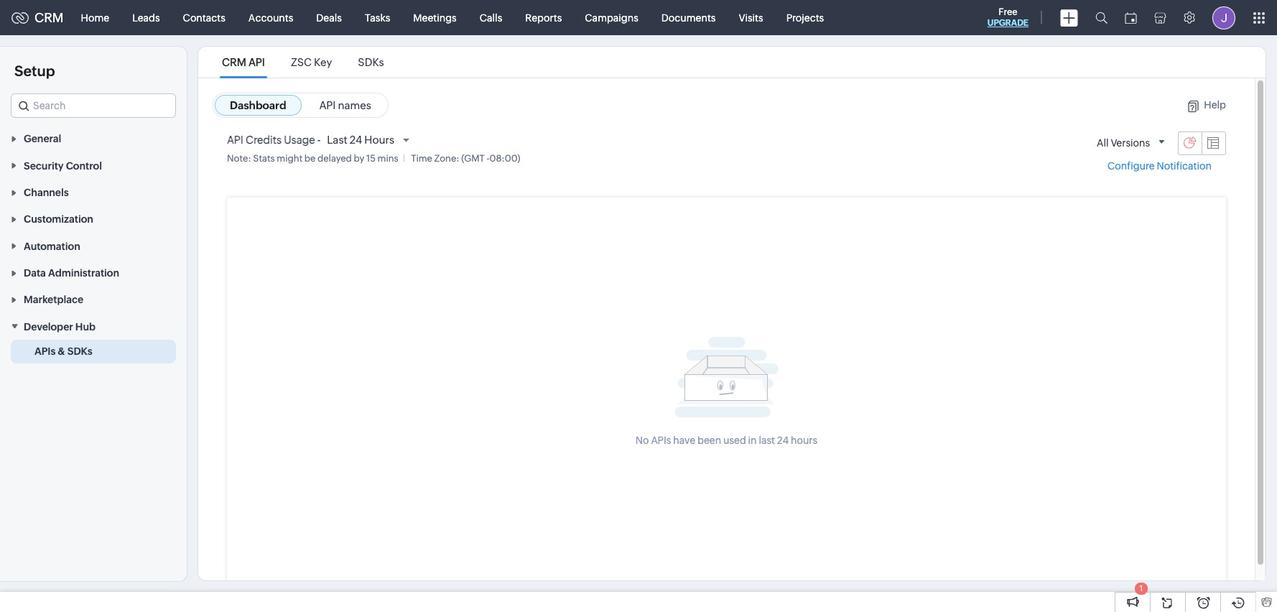 Task type: locate. For each thing, give the bounding box(es) containing it.
sdks down tasks link
[[358, 56, 384, 68]]

calls link
[[468, 0, 514, 35]]

Search text field
[[11, 94, 175, 117]]

api
[[249, 56, 265, 68], [319, 99, 336, 111], [227, 134, 244, 146]]

sdks right &
[[67, 345, 92, 357]]

delayed
[[318, 153, 352, 164]]

versions
[[1111, 137, 1151, 149]]

2 horizontal spatial api
[[319, 99, 336, 111]]

1 vertical spatial api
[[319, 99, 336, 111]]

accounts link
[[237, 0, 305, 35]]

dashboard
[[230, 99, 286, 111]]

projects
[[787, 12, 824, 23]]

api for api credits usage - last 24 hours
[[227, 134, 244, 146]]

All Versions field
[[1092, 131, 1173, 155]]

time
[[411, 153, 433, 164]]

profile image
[[1213, 6, 1236, 29]]

crm right logo
[[34, 10, 64, 25]]

visits
[[739, 12, 764, 23]]

visits link
[[728, 0, 775, 35]]

1 horizontal spatial -
[[487, 153, 490, 164]]

apis
[[34, 345, 56, 357], [651, 435, 671, 446]]

apis left &
[[34, 345, 56, 357]]

in
[[748, 435, 757, 446]]

0 horizontal spatial 24
[[350, 134, 362, 146]]

0 horizontal spatial crm
[[34, 10, 64, 25]]

might
[[277, 153, 303, 164]]

customization button
[[0, 206, 187, 232]]

be
[[305, 153, 316, 164]]

1
[[1140, 584, 1143, 593]]

0 horizontal spatial sdks
[[67, 345, 92, 357]]

0 vertical spatial -
[[317, 134, 321, 146]]

search element
[[1087, 0, 1117, 35]]

crm api
[[222, 56, 265, 68]]

2 vertical spatial api
[[227, 134, 244, 146]]

home
[[81, 12, 109, 23]]

1 horizontal spatial crm
[[222, 56, 246, 68]]

general
[[24, 133, 61, 145]]

meetings link
[[402, 0, 468, 35]]

1 vertical spatial crm
[[222, 56, 246, 68]]

1 vertical spatial apis
[[651, 435, 671, 446]]

08:00)
[[490, 153, 521, 164]]

0 vertical spatial sdks
[[358, 56, 384, 68]]

configure notification
[[1108, 160, 1212, 172]]

projects link
[[775, 0, 836, 35]]

last
[[327, 134, 348, 146]]

api up "dashboard" link
[[249, 56, 265, 68]]

automation button
[[0, 232, 187, 259]]

create menu image
[[1061, 9, 1079, 26]]

leads
[[132, 12, 160, 23]]

time zone: (gmt -08:00)
[[411, 153, 521, 164]]

data
[[24, 267, 46, 279]]

by
[[354, 153, 365, 164]]

1 vertical spatial sdks
[[67, 345, 92, 357]]

api up note:
[[227, 134, 244, 146]]

-
[[317, 134, 321, 146], [487, 153, 490, 164]]

setup
[[14, 63, 55, 79]]

calls
[[480, 12, 503, 23]]

have
[[673, 435, 696, 446]]

no apis have been used in last 24 hours
[[636, 435, 818, 446]]

zone:
[[434, 153, 460, 164]]

upgrade
[[988, 18, 1029, 28]]

stats
[[253, 153, 275, 164]]

- for (gmt
[[487, 153, 490, 164]]

crm
[[34, 10, 64, 25], [222, 56, 246, 68]]

notification
[[1157, 160, 1212, 172]]

1 horizontal spatial apis
[[651, 435, 671, 446]]

0 vertical spatial apis
[[34, 345, 56, 357]]

reports
[[525, 12, 562, 23]]

- left last
[[317, 134, 321, 146]]

administration
[[48, 267, 119, 279]]

1 vertical spatial -
[[487, 153, 490, 164]]

crm api link
[[220, 56, 267, 68]]

list
[[209, 47, 397, 78]]

(gmt
[[462, 153, 485, 164]]

free
[[999, 6, 1018, 17]]

- right the (gmt on the top left of page
[[487, 153, 490, 164]]

crm up "dashboard" link
[[222, 56, 246, 68]]

None field
[[11, 93, 176, 118]]

api left names at the left of page
[[319, 99, 336, 111]]

1 horizontal spatial sdks
[[358, 56, 384, 68]]

deals
[[316, 12, 342, 23]]

0 vertical spatial api
[[249, 56, 265, 68]]

0 horizontal spatial -
[[317, 134, 321, 146]]

hub
[[75, 321, 96, 333]]

search image
[[1096, 11, 1108, 24]]

sdks
[[358, 56, 384, 68], [67, 345, 92, 357]]

sdks inside developer hub region
[[67, 345, 92, 357]]

1 horizontal spatial 24
[[777, 435, 789, 446]]

0 vertical spatial crm
[[34, 10, 64, 25]]

marketplace
[[24, 294, 83, 306]]

0 horizontal spatial api
[[227, 134, 244, 146]]

apis right no
[[651, 435, 671, 446]]

24
[[350, 134, 362, 146], [777, 435, 789, 446]]

crm inside list
[[222, 56, 246, 68]]

0 vertical spatial 24
[[350, 134, 362, 146]]

api names
[[319, 99, 371, 111]]

calendar image
[[1125, 12, 1138, 23]]

used
[[724, 435, 746, 446]]

contacts
[[183, 12, 226, 23]]

profile element
[[1204, 0, 1245, 35]]

0 horizontal spatial apis
[[34, 345, 56, 357]]

15
[[366, 153, 376, 164]]

api names link
[[304, 95, 387, 116]]

leads link
[[121, 0, 171, 35]]

note: stats might be delayed by 15 mins
[[227, 153, 399, 164]]

home link
[[69, 0, 121, 35]]

security control button
[[0, 152, 187, 179]]



Task type: vqa. For each thing, say whether or not it's contained in the screenshot.
THE MONDAY field
no



Task type: describe. For each thing, give the bounding box(es) containing it.
security
[[24, 160, 64, 172]]

configure
[[1108, 160, 1155, 172]]

hours
[[791, 435, 818, 446]]

data administration button
[[0, 259, 187, 286]]

create menu element
[[1052, 0, 1087, 35]]

meetings
[[413, 12, 457, 23]]

usage
[[284, 134, 315, 146]]

documents link
[[650, 0, 728, 35]]

dashboard link
[[215, 95, 302, 116]]

developer
[[24, 321, 73, 333]]

tasks link
[[353, 0, 402, 35]]

names
[[338, 99, 371, 111]]

developer hub region
[[0, 340, 187, 363]]

documents
[[662, 12, 716, 23]]

&
[[58, 345, 65, 357]]

key
[[314, 56, 332, 68]]

api for api names
[[319, 99, 336, 111]]

crm for crm
[[34, 10, 64, 25]]

help
[[1205, 99, 1227, 111]]

hours
[[365, 134, 395, 146]]

free upgrade
[[988, 6, 1029, 28]]

api credits usage - last 24 hours
[[227, 134, 395, 146]]

automation
[[24, 241, 80, 252]]

control
[[66, 160, 102, 172]]

marketplace button
[[0, 286, 187, 313]]

channels
[[24, 187, 69, 198]]

contacts link
[[171, 0, 237, 35]]

general button
[[0, 125, 187, 152]]

deals link
[[305, 0, 353, 35]]

apis & sdks link
[[34, 344, 92, 358]]

crm link
[[11, 10, 64, 25]]

mins
[[378, 153, 399, 164]]

campaigns link
[[574, 0, 650, 35]]

1 horizontal spatial api
[[249, 56, 265, 68]]

all versions
[[1097, 137, 1151, 149]]

customization
[[24, 214, 93, 225]]

channels button
[[0, 179, 187, 206]]

developer hub button
[[0, 313, 187, 340]]

logo image
[[11, 12, 29, 23]]

1 vertical spatial 24
[[777, 435, 789, 446]]

reports link
[[514, 0, 574, 35]]

credits
[[246, 134, 282, 146]]

zsc key
[[291, 56, 332, 68]]

tasks
[[365, 12, 390, 23]]

accounts
[[249, 12, 293, 23]]

list containing crm api
[[209, 47, 397, 78]]

all
[[1097, 137, 1109, 149]]

security control
[[24, 160, 102, 172]]

campaigns
[[585, 12, 639, 23]]

no
[[636, 435, 649, 446]]

apis & sdks
[[34, 345, 92, 357]]

sdks link
[[356, 56, 386, 68]]

developer hub
[[24, 321, 96, 333]]

been
[[698, 435, 722, 446]]

apis inside the apis & sdks link
[[34, 345, 56, 357]]

note:
[[227, 153, 251, 164]]

crm for crm api
[[222, 56, 246, 68]]

zsc key link
[[289, 56, 334, 68]]

data administration
[[24, 267, 119, 279]]

- for usage
[[317, 134, 321, 146]]

last
[[759, 435, 775, 446]]



